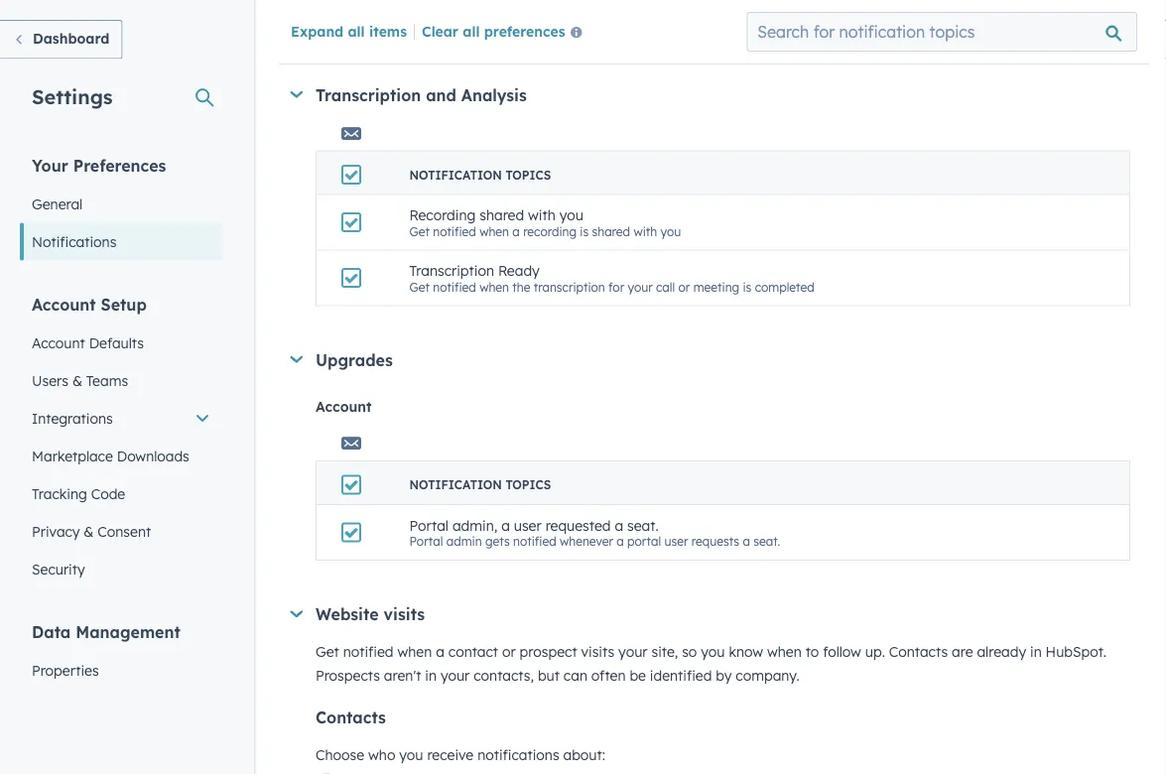 Task type: locate. For each thing, give the bounding box(es) containing it.
notified up prospects
[[343, 644, 394, 661]]

1 horizontal spatial or
[[679, 280, 690, 295]]

all left the 'items'
[[348, 22, 365, 39]]

whenever
[[560, 534, 614, 549]]

0 horizontal spatial is
[[580, 224, 589, 239]]

0 vertical spatial transcription
[[316, 85, 421, 105]]

notification up admin, in the left bottom of the page
[[410, 478, 502, 493]]

with up ready
[[528, 207, 556, 224]]

requested
[[546, 517, 611, 534]]

to
[[806, 644, 819, 661]]

your down contact
[[441, 668, 470, 685]]

privacy & consent link
[[20, 513, 222, 551]]

0 vertical spatial is
[[580, 224, 589, 239]]

or up 'contacts,' on the left of page
[[502, 644, 516, 661]]

account inside account defaults link
[[32, 334, 85, 351]]

users & teams link
[[20, 362, 222, 400]]

1 vertical spatial contacts
[[316, 708, 386, 728]]

with
[[528, 207, 556, 224], [634, 224, 657, 239]]

properties link
[[20, 652, 222, 690]]

code
[[91, 485, 125, 502]]

company.
[[736, 668, 800, 685]]

notified left recording
[[433, 224, 476, 239]]

when
[[480, 15, 509, 30], [480, 224, 509, 239], [480, 280, 509, 295], [398, 644, 432, 661], [767, 644, 802, 661]]

notification
[[410, 168, 502, 183], [410, 478, 502, 493]]

your inside transcription ready get notified when the transcription for your call or meeting is completed
[[628, 280, 653, 295]]

or right call
[[679, 280, 690, 295]]

website visits button
[[290, 605, 1131, 625]]

who
[[368, 747, 396, 765]]

privacy
[[32, 523, 80, 540]]

0 horizontal spatial &
[[72, 372, 82, 389]]

seat.
[[628, 517, 659, 534], [754, 534, 781, 549]]

seat. right requests
[[754, 534, 781, 549]]

caret image inside the upgrades 'dropdown button'
[[290, 357, 303, 364]]

caret image for website visits
[[290, 611, 303, 618]]

caret image left the upgrades
[[290, 357, 303, 364]]

is right meeting
[[743, 280, 752, 295]]

1 topics from the top
[[506, 168, 551, 183]]

defaults
[[89, 334, 144, 351]]

shared
[[480, 207, 524, 224], [592, 224, 631, 239]]

topics
[[506, 168, 551, 183], [506, 478, 551, 493]]

0 vertical spatial notification
[[410, 168, 502, 183]]

visits right website
[[384, 605, 425, 625]]

& for privacy
[[84, 523, 94, 540]]

transcription and analysis
[[316, 85, 527, 105]]

transcription down recording on the left
[[410, 262, 494, 280]]

1 portal from the top
[[410, 517, 449, 534]]

account for account setup
[[32, 294, 96, 314]]

recording shared with you get notified when a recording is shared with you
[[410, 207, 681, 239]]

& right the users on the left of the page
[[72, 372, 82, 389]]

2 notification from the top
[[410, 478, 502, 493]]

topics up requested on the bottom of the page
[[506, 478, 551, 493]]

1 horizontal spatial is
[[743, 280, 752, 295]]

2 horizontal spatial in
[[1031, 644, 1042, 661]]

properties
[[32, 662, 99, 679]]

notified right the 'items'
[[433, 15, 476, 30]]

caret image
[[290, 92, 303, 98], [290, 357, 303, 364], [290, 611, 303, 618]]

identified
[[650, 668, 712, 685]]

1 vertical spatial &
[[84, 523, 94, 540]]

the
[[513, 280, 531, 295]]

1 caret image from the top
[[290, 92, 303, 98]]

2 vertical spatial or
[[502, 644, 516, 661]]

caret image left website
[[290, 611, 303, 618]]

users
[[32, 372, 68, 389]]

you right so
[[701, 644, 725, 661]]

@mentions
[[585, 15, 649, 30]]

tracking
[[32, 485, 87, 502]]

1 notification topics from the top
[[410, 168, 551, 183]]

1 horizontal spatial seat.
[[754, 534, 781, 549]]

when up aren't
[[398, 644, 432, 661]]

notification topics up admin, in the left bottom of the page
[[410, 478, 551, 493]]

2 topics from the top
[[506, 478, 551, 493]]

1 vertical spatial transcription
[[410, 262, 494, 280]]

0 vertical spatial caret image
[[290, 92, 303, 98]]

can
[[564, 668, 588, 685]]

contact
[[449, 644, 498, 661]]

0 vertical spatial account
[[32, 294, 96, 314]]

in right aren't
[[425, 668, 437, 685]]

get notified when a teammate @mentions you in a note or logged activity on a ticket record.
[[410, 15, 932, 30]]

portal
[[410, 517, 449, 534], [410, 534, 443, 549]]

0 horizontal spatial all
[[348, 22, 365, 39]]

2 horizontal spatial or
[[728, 15, 740, 30]]

& for users
[[72, 372, 82, 389]]

or
[[728, 15, 740, 30], [679, 280, 690, 295], [502, 644, 516, 661]]

notified right gets
[[513, 534, 557, 549]]

contacts,
[[474, 668, 534, 685]]

topics up recording shared with you get notified when a recording is shared with you
[[506, 168, 551, 183]]

you up call
[[661, 224, 681, 239]]

1 vertical spatial notification
[[410, 478, 502, 493]]

caret image inside website visits dropdown button
[[290, 611, 303, 618]]

0 vertical spatial contacts
[[889, 644, 948, 661]]

preferences
[[484, 22, 566, 39]]

1 vertical spatial topics
[[506, 478, 551, 493]]

for
[[609, 280, 625, 295]]

2 all from the left
[[463, 22, 480, 39]]

2 caret image from the top
[[290, 357, 303, 364]]

with up transcription ready get notified when the transcription for your call or meeting is completed
[[634, 224, 657, 239]]

1 vertical spatial your
[[619, 644, 648, 661]]

transcription for transcription ready get notified when the transcription for your call or meeting is completed
[[410, 262, 494, 280]]

choose who you receive notifications about:
[[316, 747, 606, 765]]

a
[[513, 15, 520, 30], [689, 15, 697, 30], [848, 15, 855, 30], [513, 224, 520, 239], [502, 517, 510, 534], [615, 517, 624, 534], [617, 534, 624, 549], [743, 534, 751, 549], [436, 644, 445, 661]]

in left note
[[676, 15, 686, 30]]

1 vertical spatial is
[[743, 280, 752, 295]]

portal left admin, in the left bottom of the page
[[410, 517, 449, 534]]

seat. right whenever at the bottom of page
[[628, 517, 659, 534]]

when up ready
[[480, 224, 509, 239]]

contacts
[[889, 644, 948, 661], [316, 708, 386, 728]]

2 vertical spatial in
[[425, 668, 437, 685]]

shared up ready
[[480, 207, 524, 224]]

choose
[[316, 747, 364, 765]]

0 vertical spatial visits
[[384, 605, 425, 625]]

logged
[[743, 15, 782, 30]]

0 horizontal spatial visits
[[384, 605, 425, 625]]

notified inside transcription ready get notified when the transcription for your call or meeting is completed
[[433, 280, 476, 295]]

notified left ready
[[433, 280, 476, 295]]

gets
[[485, 534, 510, 549]]

1 vertical spatial notification topics
[[410, 478, 551, 493]]

visits up often
[[581, 644, 615, 661]]

all right the clear
[[463, 22, 480, 39]]

1 horizontal spatial in
[[676, 15, 686, 30]]

contacts right up.
[[889, 644, 948, 661]]

notifications
[[32, 233, 117, 250]]

admin
[[447, 534, 482, 549]]

contacts up choose
[[316, 708, 386, 728]]

downloads
[[117, 447, 189, 465]]

1 vertical spatial visits
[[581, 644, 615, 661]]

prospects
[[316, 668, 380, 685]]

0 vertical spatial or
[[728, 15, 740, 30]]

account down the upgrades
[[316, 398, 372, 416]]

0 horizontal spatial or
[[502, 644, 516, 661]]

1 all from the left
[[348, 22, 365, 39]]

3 caret image from the top
[[290, 611, 303, 618]]

your preferences element
[[20, 154, 222, 261]]

account up the users on the left of the page
[[32, 334, 85, 351]]

all inside "button"
[[463, 22, 480, 39]]

1 vertical spatial caret image
[[290, 357, 303, 364]]

clear all preferences
[[422, 22, 566, 39]]

1 horizontal spatial &
[[84, 523, 94, 540]]

shared up transcription ready get notified when the transcription for your call or meeting is completed
[[592, 224, 631, 239]]

account setup
[[32, 294, 147, 314]]

meeting
[[694, 280, 740, 295]]

your right for
[[628, 280, 653, 295]]

& right privacy
[[84, 523, 94, 540]]

follow
[[823, 644, 862, 661]]

portal left admin
[[410, 534, 443, 549]]

1 vertical spatial or
[[679, 280, 690, 295]]

in
[[676, 15, 686, 30], [1031, 644, 1042, 661], [425, 668, 437, 685]]

2 vertical spatial caret image
[[290, 611, 303, 618]]

a inside recording shared with you get notified when a recording is shared with you
[[513, 224, 520, 239]]

0 vertical spatial topics
[[506, 168, 551, 183]]

user right portal in the bottom right of the page
[[665, 534, 688, 549]]

0 vertical spatial your
[[628, 280, 653, 295]]

or for ready
[[679, 280, 690, 295]]

note
[[700, 15, 725, 30]]

0 vertical spatial notification topics
[[410, 168, 551, 183]]

account up account defaults
[[32, 294, 96, 314]]

1 horizontal spatial visits
[[581, 644, 615, 661]]

transcription inside transcription ready get notified when the transcription for your call or meeting is completed
[[410, 262, 494, 280]]

1 notification from the top
[[410, 168, 502, 183]]

already
[[977, 644, 1027, 661]]

account for account defaults
[[32, 334, 85, 351]]

transcription down expand all items button
[[316, 85, 421, 105]]

is right recording
[[580, 224, 589, 239]]

get notified when a contact or prospect visits your site, so you know when to follow up. contacts are already in hubspot. prospects aren't in your contacts, but can often be identified by company.
[[316, 644, 1107, 685]]

security link
[[20, 551, 222, 588]]

0 vertical spatial &
[[72, 372, 82, 389]]

your up be
[[619, 644, 648, 661]]

1 vertical spatial account
[[32, 334, 85, 351]]

integrations
[[32, 410, 113, 427]]

user right gets
[[514, 517, 542, 534]]

when left the
[[480, 280, 509, 295]]

1 vertical spatial in
[[1031, 644, 1042, 661]]

all
[[348, 22, 365, 39], [463, 22, 480, 39]]

0 horizontal spatial seat.
[[628, 517, 659, 534]]

notified
[[433, 15, 476, 30], [433, 224, 476, 239], [433, 280, 476, 295], [513, 534, 557, 549], [343, 644, 394, 661]]

notification up recording on the left
[[410, 168, 502, 183]]

transcription ready get notified when the transcription for your call or meeting is completed
[[410, 262, 815, 295]]

&
[[72, 372, 82, 389], [84, 523, 94, 540]]

or inside transcription ready get notified when the transcription for your call or meeting is completed
[[679, 280, 690, 295]]

up.
[[866, 644, 885, 661]]

caret image inside transcription and analysis dropdown button
[[290, 92, 303, 98]]

1 horizontal spatial all
[[463, 22, 480, 39]]

transcription for transcription and analysis
[[316, 85, 421, 105]]

account defaults
[[32, 334, 144, 351]]

notification topics up recording on the left
[[410, 168, 551, 183]]

user
[[514, 517, 542, 534], [665, 534, 688, 549]]

tracking code
[[32, 485, 125, 502]]

know
[[729, 644, 764, 661]]

in right already
[[1031, 644, 1042, 661]]

your
[[32, 155, 68, 175]]

account
[[32, 294, 96, 314], [32, 334, 85, 351], [316, 398, 372, 416]]

or right note
[[728, 15, 740, 30]]

visits
[[384, 605, 425, 625], [581, 644, 615, 661]]

expand all items
[[291, 22, 407, 39]]

or for notified
[[728, 15, 740, 30]]

when right the clear
[[480, 15, 509, 30]]

1 horizontal spatial contacts
[[889, 644, 948, 661]]

transcription
[[534, 280, 605, 295]]

caret image down "expand"
[[290, 92, 303, 98]]

0 horizontal spatial in
[[425, 668, 437, 685]]



Task type: vqa. For each thing, say whether or not it's contained in the screenshot.
the Privacy & Consent
yes



Task type: describe. For each thing, give the bounding box(es) containing it.
account defaults link
[[20, 324, 222, 362]]

your preferences
[[32, 155, 166, 175]]

when inside recording shared with you get notified when a recording is shared with you
[[480, 224, 509, 239]]

teams
[[86, 372, 128, 389]]

general link
[[20, 185, 222, 223]]

notifications link
[[20, 223, 222, 261]]

1 horizontal spatial shared
[[592, 224, 631, 239]]

1 horizontal spatial with
[[634, 224, 657, 239]]

by
[[716, 668, 732, 685]]

caret image for upgrades
[[290, 357, 303, 364]]

notifications
[[478, 747, 560, 765]]

you right @mentions
[[652, 15, 673, 30]]

clear all preferences button
[[422, 21, 590, 44]]

0 horizontal spatial with
[[528, 207, 556, 224]]

your for call
[[628, 280, 653, 295]]

record.
[[893, 15, 932, 30]]

tracking code link
[[20, 475, 222, 513]]

hubspot.
[[1046, 644, 1107, 661]]

items
[[369, 22, 407, 39]]

2 vertical spatial your
[[441, 668, 470, 685]]

often
[[592, 668, 626, 685]]

get inside get notified when a contact or prospect visits your site, so you know when to follow up. contacts are already in hubspot. prospects aren't in your contacts, but can often be identified by company.
[[316, 644, 339, 661]]

requests
[[692, 534, 740, 549]]

privacy & consent
[[32, 523, 151, 540]]

marketplace downloads
[[32, 447, 189, 465]]

notified inside get notified when a contact or prospect visits your site, so you know when to follow up. contacts are already in hubspot. prospects aren't in your contacts, but can often be identified by company.
[[343, 644, 394, 661]]

consent
[[98, 523, 151, 540]]

transcription and analysis button
[[290, 85, 1131, 105]]

notified inside recording shared with you get notified when a recording is shared with you
[[433, 224, 476, 239]]

caret image for transcription and analysis
[[290, 92, 303, 98]]

Search for notification topics search field
[[747, 12, 1138, 52]]

portal admin, a user requested a seat. portal admin gets notified whenever a portal user requests a seat.
[[410, 517, 781, 549]]

are
[[952, 644, 974, 661]]

users & teams
[[32, 372, 128, 389]]

receive
[[427, 747, 474, 765]]

notified inside "portal admin, a user requested a seat. portal admin gets notified whenever a portal user requests a seat."
[[513, 534, 557, 549]]

admin,
[[453, 517, 498, 534]]

ticket
[[859, 15, 890, 30]]

data
[[32, 622, 71, 642]]

analysis
[[461, 85, 527, 105]]

0 vertical spatial in
[[676, 15, 686, 30]]

you inside get notified when a contact or prospect visits your site, so you know when to follow up. contacts are already in hubspot. prospects aren't in your contacts, but can often be identified by company.
[[701, 644, 725, 661]]

get inside transcription ready get notified when the transcription for your call or meeting is completed
[[410, 280, 430, 295]]

is inside recording shared with you get notified when a recording is shared with you
[[580, 224, 589, 239]]

call
[[656, 280, 675, 295]]

site,
[[652, 644, 678, 661]]

prospect
[[520, 644, 577, 661]]

account setup element
[[20, 293, 222, 588]]

all for expand
[[348, 22, 365, 39]]

contacts inside get notified when a contact or prospect visits your site, so you know when to follow up. contacts are already in hubspot. prospects aren't in your contacts, but can often be identified by company.
[[889, 644, 948, 661]]

expand
[[291, 22, 344, 39]]

2 vertical spatial account
[[316, 398, 372, 416]]

1 horizontal spatial user
[[665, 534, 688, 549]]

your for site,
[[619, 644, 648, 661]]

when left the to in the bottom right of the page
[[767, 644, 802, 661]]

0 horizontal spatial shared
[[480, 207, 524, 224]]

0 horizontal spatial contacts
[[316, 708, 386, 728]]

you right who
[[399, 747, 423, 765]]

so
[[682, 644, 697, 661]]

portal
[[628, 534, 661, 549]]

upgrades
[[316, 350, 393, 370]]

or inside get notified when a contact or prospect visits your site, so you know when to follow up. contacts are already in hubspot. prospects aren't in your contacts, but can often be identified by company.
[[502, 644, 516, 661]]

dashboard link
[[0, 20, 122, 59]]

is inside transcription ready get notified when the transcription for your call or meeting is completed
[[743, 280, 752, 295]]

marketplace downloads link
[[20, 437, 222, 475]]

completed
[[755, 280, 815, 295]]

visits inside get notified when a contact or prospect visits your site, so you know when to follow up. contacts are already in hubspot. prospects aren't in your contacts, but can often be identified by company.
[[581, 644, 615, 661]]

2 portal from the top
[[410, 534, 443, 549]]

aren't
[[384, 668, 421, 685]]

general
[[32, 195, 83, 212]]

expand all items button
[[291, 22, 407, 39]]

activity
[[786, 15, 827, 30]]

on
[[831, 15, 845, 30]]

be
[[630, 668, 646, 685]]

teammate
[[523, 15, 582, 30]]

about:
[[563, 747, 606, 765]]

get inside recording shared with you get notified when a recording is shared with you
[[410, 224, 430, 239]]

marketplace
[[32, 447, 113, 465]]

recording
[[410, 207, 476, 224]]

website visits
[[316, 605, 425, 625]]

but
[[538, 668, 560, 685]]

ready
[[498, 262, 540, 280]]

setup
[[101, 294, 147, 314]]

security
[[32, 560, 85, 578]]

data management element
[[20, 621, 222, 774]]

website
[[316, 605, 379, 625]]

2 notification topics from the top
[[410, 478, 551, 493]]

data management
[[32, 622, 180, 642]]

and
[[426, 85, 457, 105]]

when inside transcription ready get notified when the transcription for your call or meeting is completed
[[480, 280, 509, 295]]

preferences
[[73, 155, 166, 175]]

dashboard
[[33, 30, 110, 47]]

settings
[[32, 84, 113, 109]]

a inside get notified when a contact or prospect visits your site, so you know when to follow up. contacts are already in hubspot. prospects aren't in your contacts, but can often be identified by company.
[[436, 644, 445, 661]]

you up transcription
[[560, 207, 584, 224]]

recording
[[523, 224, 577, 239]]

clear
[[422, 22, 459, 39]]

0 horizontal spatial user
[[514, 517, 542, 534]]

all for clear
[[463, 22, 480, 39]]



